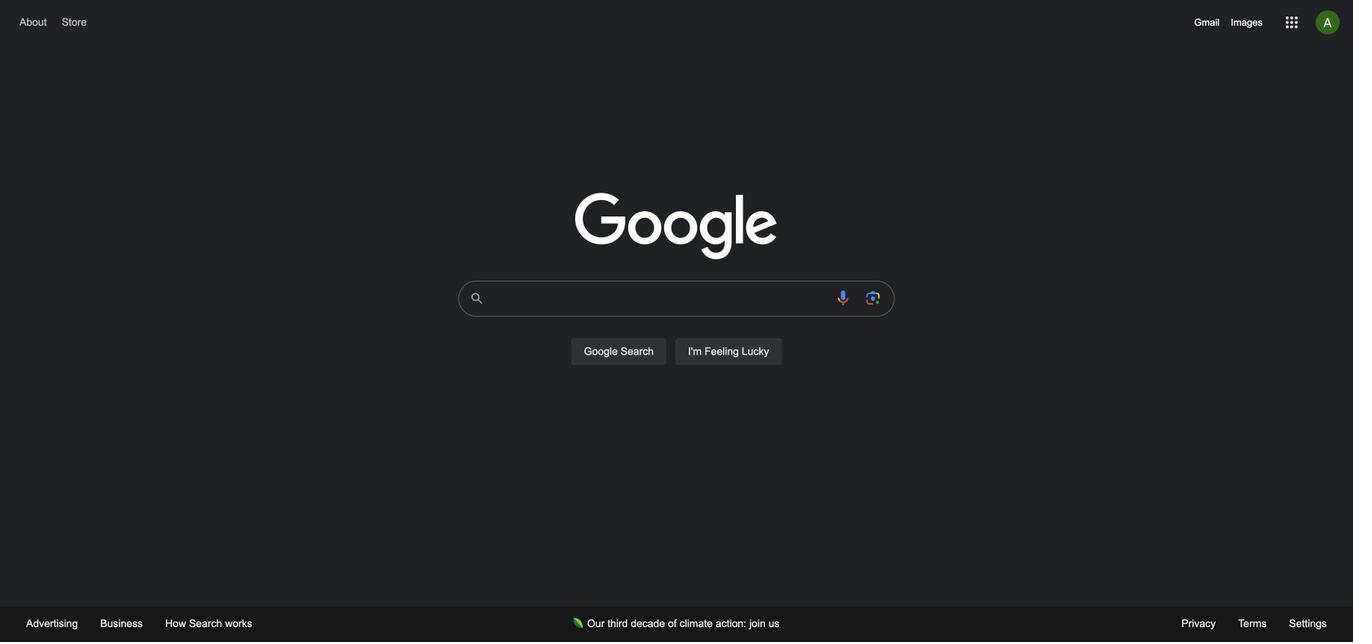 Task type: vqa. For each thing, say whether or not it's contained in the screenshot.
CO to the right
no



Task type: locate. For each thing, give the bounding box(es) containing it.
search by image image
[[865, 289, 882, 307]]

search by voice image
[[835, 289, 853, 307]]

None search field
[[15, 277, 1339, 383]]



Task type: describe. For each thing, give the bounding box(es) containing it.
google image
[[575, 193, 779, 262]]



